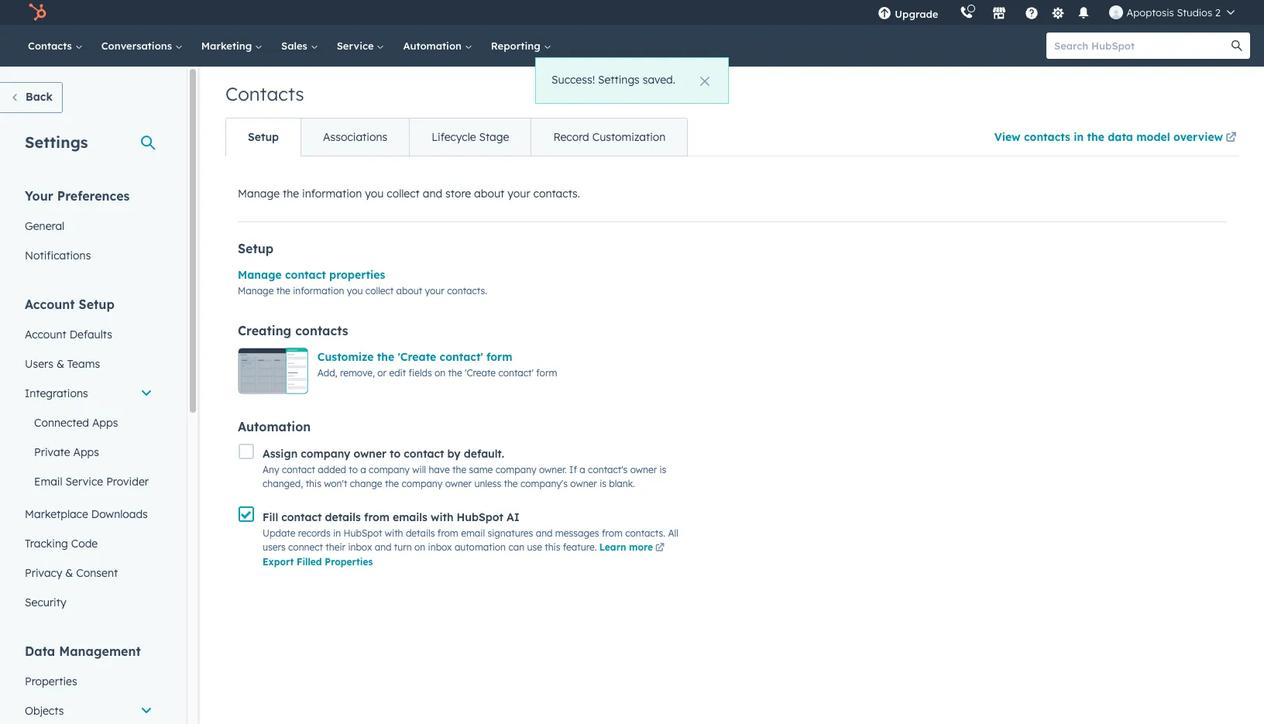 Task type: locate. For each thing, give the bounding box(es) containing it.
contacts for creating
[[295, 323, 349, 339]]

1 horizontal spatial properties
[[325, 556, 373, 568]]

edit
[[389, 367, 406, 379]]

fill contact details from emails with hubspot ai
[[263, 511, 520, 525]]

a
[[361, 465, 366, 476], [580, 465, 586, 476]]

your right the store
[[508, 187, 531, 201]]

contacts down hubspot link
[[28, 40, 75, 52]]

automation link
[[394, 25, 482, 67]]

link opens in a new window image
[[656, 544, 665, 553]]

2
[[1216, 6, 1222, 19]]

1 vertical spatial this
[[545, 542, 561, 553]]

service down the private apps link
[[66, 475, 103, 489]]

this for with
[[545, 542, 561, 553]]

on right fields
[[435, 367, 446, 379]]

to left the by on the left bottom of page
[[390, 447, 401, 461]]

settings left saved.
[[598, 73, 640, 87]]

2 manage from the top
[[238, 268, 282, 282]]

1 vertical spatial &
[[65, 567, 73, 581]]

0 horizontal spatial your
[[425, 285, 445, 297]]

& inside 'link'
[[56, 357, 64, 371]]

the down manage contact properties link
[[277, 285, 291, 297]]

1 vertical spatial on
[[415, 542, 426, 553]]

apps
[[92, 416, 118, 430], [73, 446, 99, 460]]

settings down back
[[25, 133, 88, 152]]

1 horizontal spatial automation
[[403, 40, 465, 52]]

in inside update records in hubspot with details from email signatures and messages from contacts. all users connect their inbox and turn on inbox automation can use this feature.
[[333, 528, 341, 539]]

information inside manage contact properties manage the information you collect about your contacts.
[[293, 285, 344, 297]]

2 vertical spatial setup
[[79, 297, 115, 312]]

1 vertical spatial and
[[536, 528, 553, 539]]

0 vertical spatial on
[[435, 367, 446, 379]]

about right the store
[[474, 187, 505, 201]]

signatures
[[488, 528, 534, 539]]

1 vertical spatial contacts
[[226, 82, 304, 105]]

1 vertical spatial contact'
[[499, 367, 534, 379]]

contacts up setup "link"
[[226, 82, 304, 105]]

0 vertical spatial contacts
[[28, 40, 75, 52]]

the left the data
[[1088, 130, 1105, 144]]

0 vertical spatial information
[[302, 187, 362, 201]]

0 vertical spatial in
[[1074, 130, 1085, 144]]

hubspot up their
[[344, 528, 382, 539]]

this inside update records in hubspot with details from email signatures and messages from contacts. all users connect their inbox and turn on inbox automation can use this feature.
[[545, 542, 561, 553]]

properties link
[[16, 667, 162, 697]]

2 vertical spatial and
[[375, 542, 392, 553]]

can
[[509, 542, 525, 553]]

apps down connected apps link
[[73, 446, 99, 460]]

calling icon image
[[961, 6, 975, 20]]

1 horizontal spatial form
[[537, 367, 558, 379]]

contacts inside contacts link
[[28, 40, 75, 52]]

the up or
[[377, 350, 395, 364]]

company up change
[[369, 465, 410, 476]]

0 vertical spatial collect
[[387, 187, 420, 201]]

contacts right view
[[1025, 130, 1071, 144]]

from
[[364, 511, 390, 525], [438, 528, 459, 539], [602, 528, 623, 539]]

3 manage from the top
[[238, 285, 274, 297]]

1 vertical spatial apps
[[73, 446, 99, 460]]

in up their
[[333, 528, 341, 539]]

0 vertical spatial setup
[[248, 130, 279, 144]]

1 horizontal spatial &
[[65, 567, 73, 581]]

0 vertical spatial account
[[25, 297, 75, 312]]

lifecycle stage
[[432, 130, 510, 144]]

email
[[461, 528, 485, 539]]

users & teams link
[[16, 350, 162, 379]]

properties inside data management element
[[25, 675, 77, 689]]

your
[[25, 188, 53, 204]]

0 horizontal spatial in
[[333, 528, 341, 539]]

& right privacy
[[65, 567, 73, 581]]

inbox right turn
[[428, 542, 452, 553]]

this left the won't
[[306, 479, 322, 490]]

1 horizontal spatial a
[[580, 465, 586, 476]]

sales
[[281, 40, 311, 52]]

1 vertical spatial to
[[349, 465, 358, 476]]

owner.
[[539, 465, 567, 476]]

account defaults link
[[16, 320, 162, 350]]

1 vertical spatial contacts.
[[447, 285, 488, 297]]

assign
[[263, 447, 298, 461]]

this inside assign company owner to contact by default. any contact added to a company will have the same company owner. if a contact's owner is changed, this won't change the company owner unless the company's owner is blank.
[[306, 479, 322, 490]]

manage
[[238, 187, 280, 201], [238, 268, 282, 282], [238, 285, 274, 297]]

fill
[[263, 511, 278, 525]]

0 horizontal spatial contacts
[[28, 40, 75, 52]]

1 horizontal spatial in
[[1074, 130, 1085, 144]]

1 horizontal spatial inbox
[[428, 542, 452, 553]]

fields
[[409, 367, 432, 379]]

0 vertical spatial and
[[423, 187, 443, 201]]

hubspot image
[[28, 3, 47, 22]]

assign company owner to contact by default. any contact added to a company will have the same company owner. if a contact's owner is changed, this won't change the company owner unless the company's owner is blank.
[[263, 447, 667, 490]]

automation right service link
[[403, 40, 465, 52]]

lifecycle
[[432, 130, 476, 144]]

0 horizontal spatial about
[[397, 285, 423, 297]]

information down associations link
[[302, 187, 362, 201]]

0 horizontal spatial contact'
[[440, 350, 483, 364]]

downloads
[[91, 508, 148, 522]]

a right if
[[580, 465, 586, 476]]

0 vertical spatial this
[[306, 479, 322, 490]]

0 horizontal spatial on
[[415, 542, 426, 553]]

defaults
[[70, 328, 112, 342]]

contact
[[285, 268, 326, 282], [404, 447, 445, 461], [282, 465, 315, 476], [282, 511, 322, 525]]

and left turn
[[375, 542, 392, 553]]

close image
[[701, 77, 710, 86]]

more
[[629, 542, 653, 553]]

0 vertical spatial 'create
[[398, 350, 437, 364]]

1 vertical spatial 'create
[[465, 367, 496, 379]]

details down the emails
[[406, 528, 435, 539]]

data management element
[[16, 643, 162, 725]]

the inside view contacts in the data model overview link
[[1088, 130, 1105, 144]]

details up their
[[325, 511, 361, 525]]

details
[[325, 511, 361, 525], [406, 528, 435, 539]]

1 vertical spatial details
[[406, 528, 435, 539]]

0 horizontal spatial with
[[385, 528, 403, 539]]

hubspot up the email
[[457, 511, 504, 525]]

1 horizontal spatial contacts
[[226, 82, 304, 105]]

1 horizontal spatial service
[[337, 40, 377, 52]]

0 horizontal spatial form
[[487, 350, 513, 364]]

conversations
[[101, 40, 175, 52]]

settings image
[[1052, 7, 1066, 21]]

1 vertical spatial with
[[385, 528, 403, 539]]

settings inside 'alert'
[[598, 73, 640, 87]]

learn more link
[[600, 542, 667, 556]]

notifications image
[[1078, 7, 1092, 21]]

1 horizontal spatial settings
[[598, 73, 640, 87]]

by
[[448, 447, 461, 461]]

account setup
[[25, 297, 115, 312]]

0 vertical spatial &
[[56, 357, 64, 371]]

back
[[26, 90, 53, 104]]

navigation
[[226, 118, 689, 157]]

menu
[[868, 0, 1246, 25]]

is down the contact's
[[600, 479, 607, 490]]

0 horizontal spatial contacts.
[[447, 285, 488, 297]]

'create up fields
[[398, 350, 437, 364]]

hubspot inside update records in hubspot with details from email signatures and messages from contacts. all users connect their inbox and turn on inbox automation can use this feature.
[[344, 528, 382, 539]]

1 horizontal spatial to
[[390, 447, 401, 461]]

contacts link
[[19, 25, 92, 67]]

1 inbox from the left
[[348, 542, 372, 553]]

the inside manage contact properties manage the information you collect about your contacts.
[[277, 285, 291, 297]]

hubspot
[[457, 511, 504, 525], [344, 528, 382, 539]]

setup
[[248, 130, 279, 144], [238, 241, 274, 257], [79, 297, 115, 312]]

notifications button
[[1072, 0, 1098, 25]]

about inside manage contact properties manage the information you collect about your contacts.
[[397, 285, 423, 297]]

with down the fill contact details from emails with hubspot ai
[[385, 528, 403, 539]]

in for the
[[1074, 130, 1085, 144]]

1 horizontal spatial contact'
[[499, 367, 534, 379]]

have
[[429, 465, 450, 476]]

the
[[1088, 130, 1105, 144], [283, 187, 299, 201], [277, 285, 291, 297], [377, 350, 395, 364], [448, 367, 463, 379], [453, 465, 467, 476], [385, 479, 399, 490], [504, 479, 518, 490]]

1 horizontal spatial hubspot
[[457, 511, 504, 525]]

you down associations
[[365, 187, 384, 201]]

owner up change
[[354, 447, 387, 461]]

store
[[446, 187, 471, 201]]

to up change
[[349, 465, 358, 476]]

data
[[25, 644, 55, 660]]

this for contact
[[306, 479, 322, 490]]

0 vertical spatial hubspot
[[457, 511, 504, 525]]

inbox right their
[[348, 542, 372, 553]]

associations
[[323, 130, 388, 144]]

a up change
[[361, 465, 366, 476]]

your preferences element
[[16, 188, 162, 271]]

and up use
[[536, 528, 553, 539]]

0 vertical spatial you
[[365, 187, 384, 201]]

from left the emails
[[364, 511, 390, 525]]

1 horizontal spatial your
[[508, 187, 531, 201]]

information down manage contact properties link
[[293, 285, 344, 297]]

0 horizontal spatial is
[[600, 479, 607, 490]]

0 vertical spatial properties
[[325, 556, 373, 568]]

feature.
[[563, 542, 597, 553]]

tara schultz image
[[1110, 5, 1124, 19]]

'create
[[398, 350, 437, 364], [465, 367, 496, 379]]

marketplace downloads link
[[16, 500, 162, 529]]

record customization link
[[531, 119, 688, 156]]

0 horizontal spatial a
[[361, 465, 366, 476]]

your up customize the 'create contact' form link
[[425, 285, 445, 297]]

0 horizontal spatial from
[[364, 511, 390, 525]]

0 horizontal spatial service
[[66, 475, 103, 489]]

email
[[34, 475, 62, 489]]

2 horizontal spatial and
[[536, 528, 553, 539]]

or
[[378, 367, 387, 379]]

security link
[[16, 588, 162, 618]]

to
[[390, 447, 401, 461], [349, 465, 358, 476]]

0 vertical spatial to
[[390, 447, 401, 461]]

1 vertical spatial your
[[425, 285, 445, 297]]

the right fields
[[448, 367, 463, 379]]

0 horizontal spatial this
[[306, 479, 322, 490]]

on right turn
[[415, 542, 426, 553]]

1 account from the top
[[25, 297, 75, 312]]

1 vertical spatial manage
[[238, 268, 282, 282]]

help image
[[1026, 7, 1040, 21]]

properties down their
[[325, 556, 373, 568]]

2 vertical spatial contacts.
[[626, 528, 666, 539]]

is right the contact's
[[660, 465, 667, 476]]

collect
[[387, 187, 420, 201], [366, 285, 394, 297]]

with inside update records in hubspot with details from email signatures and messages from contacts. all users connect their inbox and turn on inbox automation can use this feature.
[[385, 528, 403, 539]]

this right use
[[545, 542, 561, 553]]

0 vertical spatial service
[[337, 40, 377, 52]]

account up account defaults
[[25, 297, 75, 312]]

stage
[[479, 130, 510, 144]]

this
[[306, 479, 322, 490], [545, 542, 561, 553]]

2 a from the left
[[580, 465, 586, 476]]

service right sales link
[[337, 40, 377, 52]]

automation up 'assign' at left
[[238, 419, 311, 435]]

0 vertical spatial manage
[[238, 187, 280, 201]]

collect left the store
[[387, 187, 420, 201]]

from up learn
[[602, 528, 623, 539]]

1 vertical spatial you
[[347, 285, 363, 297]]

contacts for view
[[1025, 130, 1071, 144]]

0 horizontal spatial &
[[56, 357, 64, 371]]

account up users
[[25, 328, 66, 342]]

the right unless on the bottom of page
[[504, 479, 518, 490]]

1 vertical spatial contacts
[[295, 323, 349, 339]]

service link
[[328, 25, 394, 67]]

company down the will
[[402, 479, 443, 490]]

0 horizontal spatial details
[[325, 511, 361, 525]]

manage contact properties manage the information you collect about your contacts.
[[238, 268, 488, 297]]

'create right fields
[[465, 367, 496, 379]]

0 vertical spatial your
[[508, 187, 531, 201]]

contacts
[[1025, 130, 1071, 144], [295, 323, 349, 339]]

1 horizontal spatial 'create
[[465, 367, 496, 379]]

contact left properties
[[285, 268, 326, 282]]

company
[[301, 447, 351, 461], [369, 465, 410, 476], [496, 465, 537, 476], [402, 479, 443, 490]]

about up customize the 'create contact' form link
[[397, 285, 423, 297]]

1 vertical spatial information
[[293, 285, 344, 297]]

menu item
[[950, 0, 953, 25]]

properties
[[325, 556, 373, 568], [25, 675, 77, 689]]

will
[[413, 465, 426, 476]]

customization
[[593, 130, 666, 144]]

1 horizontal spatial and
[[423, 187, 443, 201]]

apps up the private apps link
[[92, 416, 118, 430]]

0 vertical spatial settings
[[598, 73, 640, 87]]

hubspot link
[[19, 3, 58, 22]]

link opens in a new window image
[[1227, 129, 1237, 148], [1227, 133, 1237, 144], [656, 542, 665, 556]]

1 horizontal spatial contacts.
[[534, 187, 581, 201]]

0 horizontal spatial properties
[[25, 675, 77, 689]]

and
[[423, 187, 443, 201], [536, 528, 553, 539], [375, 542, 392, 553]]

privacy & consent
[[25, 567, 118, 581]]

& right users
[[56, 357, 64, 371]]

about
[[474, 187, 505, 201], [397, 285, 423, 297]]

1 horizontal spatial contacts
[[1025, 130, 1071, 144]]

manage the information you collect and store about your contacts.
[[238, 187, 581, 201]]

in left the data
[[1074, 130, 1085, 144]]

collect inside manage contact properties manage the information you collect about your contacts.
[[366, 285, 394, 297]]

0 horizontal spatial inbox
[[348, 542, 372, 553]]

collect down properties
[[366, 285, 394, 297]]

0 vertical spatial apps
[[92, 416, 118, 430]]

marketplace downloads
[[25, 508, 148, 522]]

security
[[25, 596, 66, 610]]

contacts up customize
[[295, 323, 349, 339]]

from left the email
[[438, 528, 459, 539]]

0 horizontal spatial 'create
[[398, 350, 437, 364]]

service inside account setup element
[[66, 475, 103, 489]]

account setup element
[[16, 296, 162, 618]]

1 vertical spatial collect
[[366, 285, 394, 297]]

connected
[[34, 416, 89, 430]]

2 account from the top
[[25, 328, 66, 342]]

apoptosis
[[1127, 6, 1175, 19]]

1 vertical spatial settings
[[25, 133, 88, 152]]

on
[[435, 367, 446, 379], [415, 542, 426, 553]]

in
[[1074, 130, 1085, 144], [333, 528, 341, 539]]

data management
[[25, 644, 141, 660]]

and left the store
[[423, 187, 443, 201]]

contacts. inside manage contact properties manage the information you collect about your contacts.
[[447, 285, 488, 297]]

you down properties
[[347, 285, 363, 297]]

1 manage from the top
[[238, 187, 280, 201]]

private apps link
[[16, 438, 162, 467]]

0 vertical spatial with
[[431, 511, 454, 525]]

manage contact properties link
[[238, 268, 386, 282]]

1 horizontal spatial from
[[438, 528, 459, 539]]

associations link
[[301, 119, 409, 156]]

contacts
[[28, 40, 75, 52], [226, 82, 304, 105]]

menu containing apoptosis studios 2
[[868, 0, 1246, 25]]

1 horizontal spatial about
[[474, 187, 505, 201]]

upgrade
[[896, 8, 939, 20]]

default.
[[464, 447, 505, 461]]

properties up objects
[[25, 675, 77, 689]]

success! settings saved.
[[552, 73, 676, 87]]

& for users
[[56, 357, 64, 371]]

general
[[25, 219, 65, 233]]

1 horizontal spatial this
[[545, 542, 561, 553]]

with right the emails
[[431, 511, 454, 525]]

creating contacts
[[238, 323, 349, 339]]

marketplaces image
[[993, 7, 1007, 21]]

contacts inside view contacts in the data model overview link
[[1025, 130, 1071, 144]]

0 vertical spatial automation
[[403, 40, 465, 52]]

&
[[56, 357, 64, 371], [65, 567, 73, 581]]

any
[[263, 465, 279, 476]]

1 vertical spatial automation
[[238, 419, 311, 435]]



Task type: describe. For each thing, give the bounding box(es) containing it.
change
[[350, 479, 383, 490]]

export filled properties
[[263, 556, 373, 568]]

marketing link
[[192, 25, 272, 67]]

success! settings saved. alert
[[536, 57, 729, 104]]

properties inside button
[[325, 556, 373, 568]]

users & teams
[[25, 357, 100, 371]]

apoptosis studios 2 button
[[1101, 0, 1245, 25]]

connect
[[288, 542, 323, 553]]

search image
[[1232, 40, 1243, 51]]

learn
[[600, 542, 627, 553]]

contacts. inside update records in hubspot with details from email signatures and messages from contacts. all users connect their inbox and turn on inbox automation can use this feature.
[[626, 528, 666, 539]]

export
[[263, 556, 294, 568]]

contact up the will
[[404, 447, 445, 461]]

manage for manage the information you collect and store about your contacts.
[[238, 187, 280, 201]]

you inside manage contact properties manage the information you collect about your contacts.
[[347, 285, 363, 297]]

reporting link
[[482, 25, 561, 67]]

& for privacy
[[65, 567, 73, 581]]

back link
[[0, 82, 63, 113]]

apps for private apps
[[73, 446, 99, 460]]

automation inside automation link
[[403, 40, 465, 52]]

add,
[[318, 367, 338, 379]]

turn
[[394, 542, 412, 553]]

objects button
[[16, 697, 162, 725]]

navigation containing setup
[[226, 118, 689, 157]]

view contacts in the data model overview
[[995, 130, 1224, 144]]

in for hubspot
[[333, 528, 341, 539]]

1 a from the left
[[361, 465, 366, 476]]

private apps
[[34, 446, 99, 460]]

upgrade image
[[878, 7, 892, 21]]

marketplace
[[25, 508, 88, 522]]

integrations
[[25, 387, 88, 401]]

apoptosis studios 2
[[1127, 6, 1222, 19]]

consent
[[76, 567, 118, 581]]

2 inbox from the left
[[428, 542, 452, 553]]

record
[[554, 130, 590, 144]]

export filled properties button
[[263, 556, 373, 569]]

settings link
[[1049, 4, 1068, 21]]

contact up changed,
[[282, 465, 315, 476]]

customize the 'create contact' form link
[[318, 350, 513, 364]]

notifications link
[[16, 241, 162, 271]]

if
[[570, 465, 577, 476]]

learn more
[[600, 542, 653, 553]]

model
[[1137, 130, 1171, 144]]

privacy
[[25, 567, 62, 581]]

code
[[71, 537, 98, 551]]

same
[[469, 465, 493, 476]]

email service provider link
[[16, 467, 162, 497]]

details inside update records in hubspot with details from email signatures and messages from contacts. all users connect their inbox and turn on inbox automation can use this feature.
[[406, 528, 435, 539]]

provider
[[106, 475, 149, 489]]

owner down have
[[445, 479, 472, 490]]

users
[[263, 542, 286, 553]]

0 vertical spatial contact'
[[440, 350, 483, 364]]

connected apps link
[[16, 408, 162, 438]]

connected apps
[[34, 416, 118, 430]]

customize
[[318, 350, 374, 364]]

general link
[[16, 212, 162, 241]]

apps for connected apps
[[92, 416, 118, 430]]

lifecycle stage link
[[409, 119, 531, 156]]

owner up blank.
[[631, 465, 657, 476]]

added
[[318, 465, 346, 476]]

account for account setup
[[25, 297, 75, 312]]

contact's
[[588, 465, 628, 476]]

your inside manage contact properties manage the information you collect about your contacts.
[[425, 285, 445, 297]]

0 vertical spatial form
[[487, 350, 513, 364]]

1 vertical spatial form
[[537, 367, 558, 379]]

your preferences
[[25, 188, 130, 204]]

reporting
[[491, 40, 544, 52]]

0 vertical spatial about
[[474, 187, 505, 201]]

setup inside "link"
[[248, 130, 279, 144]]

emails
[[393, 511, 428, 525]]

won't
[[324, 479, 348, 490]]

1 horizontal spatial with
[[431, 511, 454, 525]]

sales link
[[272, 25, 328, 67]]

management
[[59, 644, 141, 660]]

Search HubSpot search field
[[1047, 33, 1237, 59]]

privacy & consent link
[[16, 559, 162, 588]]

company up 'added' on the left bottom of page
[[301, 447, 351, 461]]

on inside update records in hubspot with details from email signatures and messages from contacts. all users connect their inbox and turn on inbox automation can use this feature.
[[415, 542, 426, 553]]

use
[[527, 542, 542, 553]]

owner down if
[[571, 479, 597, 490]]

on inside "customize the 'create contact' form add, remove, or edit fields on the 'create contact' form"
[[435, 367, 446, 379]]

messages
[[556, 528, 600, 539]]

changed,
[[263, 479, 303, 490]]

ai
[[507, 511, 520, 525]]

0 vertical spatial details
[[325, 511, 361, 525]]

tracking code link
[[16, 529, 162, 559]]

0 horizontal spatial automation
[[238, 419, 311, 435]]

records
[[298, 528, 331, 539]]

contact inside manage contact properties manage the information you collect about your contacts.
[[285, 268, 326, 282]]

record customization
[[554, 130, 666, 144]]

studios
[[1178, 6, 1213, 19]]

1 horizontal spatial you
[[365, 187, 384, 201]]

remove,
[[340, 367, 375, 379]]

contact up the records
[[282, 511, 322, 525]]

company up company's
[[496, 465, 537, 476]]

the down the by on the left bottom of page
[[453, 465, 467, 476]]

objects
[[25, 705, 64, 719]]

help button
[[1020, 0, 1046, 25]]

link opens in a new window image for learn more
[[656, 542, 665, 556]]

2 horizontal spatial from
[[602, 528, 623, 539]]

0 vertical spatial is
[[660, 465, 667, 476]]

view
[[995, 130, 1021, 144]]

notifications
[[25, 249, 91, 263]]

the down setup "link"
[[283, 187, 299, 201]]

manage for manage contact properties manage the information you collect about your contacts.
[[238, 268, 282, 282]]

0 horizontal spatial and
[[375, 542, 392, 553]]

update
[[263, 528, 296, 539]]

link opens in a new window image for view contacts in the data model overview
[[1227, 129, 1237, 148]]

marketing
[[201, 40, 255, 52]]

saved.
[[643, 73, 676, 87]]

0 horizontal spatial settings
[[25, 133, 88, 152]]

teams
[[67, 357, 100, 371]]

creating
[[238, 323, 292, 339]]

0 horizontal spatial to
[[349, 465, 358, 476]]

customize the 'create contact' form add, remove, or edit fields on the 'create contact' form
[[318, 350, 558, 379]]

overview
[[1174, 130, 1224, 144]]

tracking code
[[25, 537, 98, 551]]

1 vertical spatial setup
[[238, 241, 274, 257]]

the right change
[[385, 479, 399, 490]]

1 vertical spatial is
[[600, 479, 607, 490]]

users
[[25, 357, 53, 371]]

account for account defaults
[[25, 328, 66, 342]]



Task type: vqa. For each thing, say whether or not it's contained in the screenshot.
left rubyanndersson@gmail.com
no



